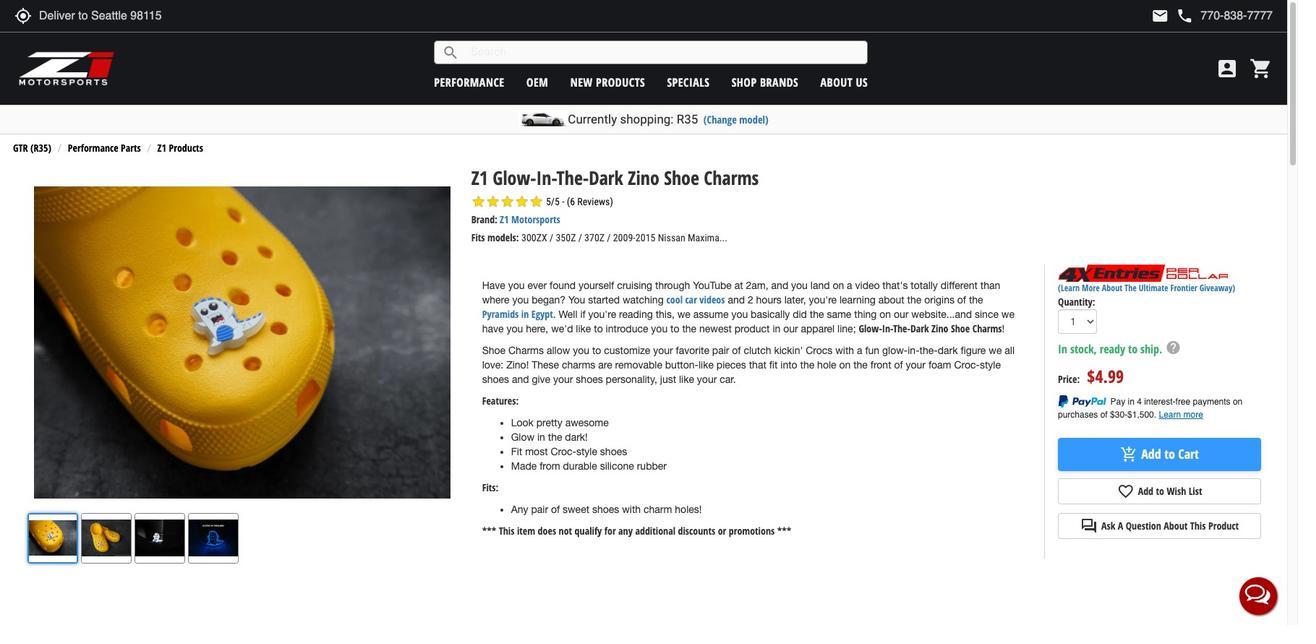 Task type: locate. For each thing, give the bounding box(es) containing it.
/ left 350z at the left top of the page
[[550, 232, 554, 244]]

you're down started
[[589, 309, 616, 320]]

1 horizontal spatial croc-
[[954, 359, 980, 371]]

from
[[540, 461, 560, 472]]

you left ever
[[508, 280, 525, 291]]

charms down (change model) link
[[704, 165, 759, 191]]

began?
[[532, 294, 566, 306]]

pair up pieces
[[712, 345, 729, 356]]

1 vertical spatial z1
[[471, 165, 488, 191]]

qualify
[[575, 524, 602, 538]]

currently
[[568, 112, 617, 127]]

0 vertical spatial with
[[836, 345, 854, 356]]

2 vertical spatial shoe
[[482, 345, 506, 356]]

1 star from the left
[[471, 195, 486, 209]]

if
[[580, 309, 586, 320]]

2 horizontal spatial about
[[1164, 519, 1188, 533]]

0 horizontal spatial like
[[576, 323, 591, 335]]

1 horizontal spatial in
[[537, 432, 545, 443]]

personality,
[[606, 374, 657, 385]]

dark inside z1 glow-in-the-dark zino shoe charms star star star star star 5/5 - (6 reviews) brand: z1 motorsports fits models: 300zx / 350z / 370z / 2009-2015 nissan maxima...
[[589, 165, 623, 191]]

1 vertical spatial pair
[[531, 504, 548, 516]]

a inside have you ever found yourself cruising through youtube at 2am, and you land on a video that's totally different than where you began? you started watching
[[847, 280, 853, 291]]

and left 2
[[728, 294, 745, 306]]

you up charms
[[573, 345, 590, 356]]

this left item
[[499, 524, 515, 538]]

about left the us
[[821, 74, 853, 90]]

and inside have you ever found yourself cruising through youtube at 2am, and you land on a video that's totally different than where you began? you started watching
[[772, 280, 789, 291]]

a inside shoe charms allow you to customize your favorite pair of clutch kickin' crocs with a fun glow-in-the-dark figure we all love: zino! these charms are removable button-like pieces that fit into the hole on the front of your foam croc-style shoes and give your shoes personality, just like your car.
[[857, 345, 863, 356]]

1 vertical spatial glow-
[[859, 322, 882, 336]]

dark down currently
[[589, 165, 623, 191]]

0 horizontal spatial pair
[[531, 504, 548, 516]]

2 horizontal spatial in
[[773, 323, 781, 335]]

into
[[781, 359, 798, 371]]

the down the fun
[[854, 359, 868, 371]]

0 horizontal spatial in
[[521, 307, 529, 321]]

1 vertical spatial like
[[699, 359, 714, 371]]

in inside look pretty awesome glow in the dark! fit most croc-style shoes made from durable silicone rubber
[[537, 432, 545, 443]]

like down button-
[[679, 374, 694, 385]]

z1 for glow-
[[471, 165, 488, 191]]

z1 left products on the top left
[[157, 141, 166, 155]]

1 horizontal spatial in-
[[882, 322, 893, 336]]

2 horizontal spatial like
[[699, 359, 714, 371]]

3 star from the left
[[500, 195, 515, 209]]

car.
[[720, 374, 736, 385]]

you inside shoe charms allow you to customize your favorite pair of clutch kickin' crocs with a fun glow-in-the-dark figure we all love: zino! these charms are removable button-like pieces that fit into the hole on the front of your foam croc-style shoes and give your shoes personality, just like your car.
[[573, 345, 590, 356]]

z1 up the brand:
[[471, 165, 488, 191]]

1 horizontal spatial shoe
[[664, 165, 699, 191]]

dark!
[[565, 432, 588, 443]]

gtr (r35) link
[[13, 141, 51, 155]]

your down charms
[[553, 374, 573, 385]]

0 vertical spatial croc-
[[954, 359, 980, 371]]

dark
[[589, 165, 623, 191], [911, 322, 929, 336]]

parts
[[121, 141, 141, 155]]

1 horizontal spatial and
[[728, 294, 745, 306]]

to left the wish
[[1156, 485, 1165, 498]]

add right the favorite_border
[[1138, 485, 1154, 498]]

any
[[619, 524, 633, 538]]

to left ship.
[[1128, 342, 1138, 358]]

2 vertical spatial on
[[839, 359, 851, 371]]

charms
[[704, 165, 759, 191], [973, 322, 1002, 336], [509, 345, 544, 356]]

1 vertical spatial about
[[1102, 282, 1123, 295]]

style
[[980, 359, 1001, 371], [576, 446, 598, 458]]

we left all
[[989, 345, 1002, 356]]

in down basically
[[773, 323, 781, 335]]

ready
[[1100, 342, 1126, 358]]

of down the "different"
[[958, 294, 966, 306]]

wish
[[1167, 485, 1187, 498]]

dark
[[938, 345, 958, 356]]

1 horizontal spatial with
[[836, 345, 854, 356]]

assume
[[694, 309, 729, 320]]

*** left item
[[482, 524, 496, 538]]

0 vertical spatial a
[[847, 280, 853, 291]]

*** right "promotions"
[[777, 524, 792, 538]]

the down pretty
[[548, 432, 562, 443]]

.
[[553, 309, 556, 320]]

you're down land
[[809, 294, 837, 306]]

this left 'product'
[[1191, 519, 1206, 533]]

in stock, ready to ship. help
[[1058, 340, 1182, 358]]

a left the fun
[[857, 345, 863, 356]]

are
[[598, 359, 612, 371]]

in left egypt
[[521, 307, 529, 321]]

our down about
[[894, 309, 909, 320]]

1 vertical spatial the-
[[893, 322, 911, 336]]

1 horizontal spatial charms
[[704, 165, 759, 191]]

mail
[[1152, 7, 1169, 25]]

zino!
[[506, 359, 529, 371]]

on
[[833, 280, 844, 291], [880, 309, 891, 320], [839, 359, 851, 371]]

2
[[748, 294, 754, 306]]

0 horizontal spatial glow-
[[493, 165, 536, 191]]

about right question
[[1164, 519, 1188, 533]]

2 star from the left
[[486, 195, 500, 209]]

1 horizontal spatial this
[[1191, 519, 1206, 533]]

with up *** this item does not qualify for any additional discounts or promotions *** at the bottom of the page
[[622, 504, 641, 516]]

you up later,
[[791, 280, 808, 291]]

0 vertical spatial zino
[[628, 165, 660, 191]]

this,
[[656, 309, 675, 320]]

to inside the add_shopping_cart add to cart
[[1165, 446, 1175, 463]]

the inside look pretty awesome glow in the dark! fit most croc-style shoes made from durable silicone rubber
[[548, 432, 562, 443]]

style inside shoe charms allow you to customize your favorite pair of clutch kickin' crocs with a fun glow-in-the-dark figure we all love: zino! these charms are removable button-like pieces that fit into the hole on the front of your foam croc-style shoes and give your shoes personality, just like your car.
[[980, 359, 1001, 371]]

2 horizontal spatial and
[[772, 280, 789, 291]]

2 vertical spatial in
[[537, 432, 545, 443]]

and
[[772, 280, 789, 291], [728, 294, 745, 306], [512, 374, 529, 385]]

0 vertical spatial and
[[772, 280, 789, 291]]

shopping:
[[620, 112, 674, 127]]

shopping_cart link
[[1246, 57, 1273, 80]]

1 vertical spatial you're
[[589, 309, 616, 320]]

0 horizontal spatial the-
[[557, 165, 589, 191]]

you down pyramids in egypt link
[[507, 323, 523, 335]]

0 horizontal spatial zino
[[628, 165, 660, 191]]

5 star from the left
[[529, 195, 544, 209]]

of
[[958, 294, 966, 306], [732, 345, 741, 356], [894, 359, 903, 371], [551, 504, 560, 516]]

0 vertical spatial like
[[576, 323, 591, 335]]

0 vertical spatial glow-
[[493, 165, 536, 191]]

2 horizontal spatial /
[[607, 232, 611, 244]]

1 horizontal spatial a
[[857, 345, 863, 356]]

kickin'
[[774, 345, 803, 356]]

any
[[511, 504, 528, 516]]

here,
[[526, 323, 549, 335]]

model)
[[740, 113, 769, 127]]

currently shopping: r35 (change model)
[[568, 112, 769, 127]]

discounts
[[678, 524, 716, 538]]

we up !
[[1002, 309, 1015, 320]]

1 vertical spatial in-
[[882, 322, 893, 336]]

we down car
[[678, 309, 691, 320]]

2 vertical spatial about
[[1164, 519, 1188, 533]]

about us
[[821, 74, 868, 90]]

1 *** from the left
[[482, 524, 496, 538]]

2 vertical spatial charms
[[509, 345, 544, 356]]

pieces
[[717, 359, 746, 371]]

(change model) link
[[704, 113, 769, 127]]

favorite
[[676, 345, 710, 356]]

specials
[[667, 74, 710, 90]]

help
[[1166, 340, 1182, 356]]

2009-
[[613, 232, 636, 244]]

you down 2
[[732, 309, 748, 320]]

z1 motorsports logo image
[[18, 51, 115, 87]]

or
[[718, 524, 726, 538]]

z1 motorsports link
[[500, 213, 560, 227]]

style down figure
[[980, 359, 1001, 371]]

with down line;
[[836, 345, 854, 356]]

1 horizontal spatial you're
[[809, 294, 837, 306]]

0 horizontal spatial ***
[[482, 524, 496, 538]]

zino inside z1 glow-in-the-dark zino shoe charms star star star star star 5/5 - (6 reviews) brand: z1 motorsports fits models: 300zx / 350z / 370z / 2009-2015 nissan maxima...
[[628, 165, 660, 191]]

like down favorite
[[699, 359, 714, 371]]

add inside "favorite_border add to wish list"
[[1138, 485, 1154, 498]]

the up favorite
[[682, 323, 697, 335]]

1 horizontal spatial like
[[679, 374, 694, 385]]

0 vertical spatial in
[[521, 307, 529, 321]]

crocs
[[806, 345, 833, 356]]

charms down since
[[973, 322, 1002, 336]]

gtr
[[13, 141, 28, 155]]

1 vertical spatial and
[[728, 294, 745, 306]]

a for on
[[847, 280, 853, 291]]

in- up glow-
[[882, 322, 893, 336]]

!
[[1002, 323, 1005, 335]]

and down zino! at the bottom of the page
[[512, 374, 529, 385]]

0 horizontal spatial a
[[847, 280, 853, 291]]

pyramids in egypt link
[[482, 307, 553, 321]]

1 vertical spatial style
[[576, 446, 598, 458]]

oem link
[[527, 74, 549, 90]]

the- inside z1 glow-in-the-dark zino shoe charms star star star star star 5/5 - (6 reviews) brand: z1 motorsports fits models: 300zx / 350z / 370z / 2009-2015 nissan maxima...
[[557, 165, 589, 191]]

2 vertical spatial like
[[679, 374, 694, 385]]

1 horizontal spatial zino
[[932, 322, 949, 336]]

add inside the add_shopping_cart add to cart
[[1142, 446, 1162, 463]]

zino down the shopping:
[[628, 165, 660, 191]]

have
[[482, 323, 504, 335]]

(learn more about the ultimate frontier giveaway)
[[1058, 282, 1236, 295]]

a up learning
[[847, 280, 853, 291]]

3 / from the left
[[607, 232, 611, 244]]

0 vertical spatial dark
[[589, 165, 623, 191]]

mail link
[[1152, 7, 1169, 25]]

more
[[1082, 282, 1100, 295]]

my_location
[[14, 7, 32, 25]]

glow
[[511, 432, 535, 443]]

0 horizontal spatial about
[[821, 74, 853, 90]]

dark up in-
[[911, 322, 929, 336]]

on right land
[[833, 280, 844, 291]]

a for with
[[857, 345, 863, 356]]

0 horizontal spatial dark
[[589, 165, 623, 191]]

on inside . well if you're reading this, we assume you basically did the same thing on our website...and since we have you here, we'd like to introduce you to the newest product in our apparel line;
[[880, 309, 891, 320]]

1 / from the left
[[550, 232, 554, 244]]

with inside shoe charms allow you to customize your favorite pair of clutch kickin' crocs with a fun glow-in-the-dark figure we all love: zino! these charms are removable button-like pieces that fit into the hole on the front of your foam croc-style shoes and give your shoes personality, just like your car.
[[836, 345, 854, 356]]

and up hours
[[772, 280, 789, 291]]

0 horizontal spatial and
[[512, 374, 529, 385]]

0 horizontal spatial style
[[576, 446, 598, 458]]

shoes up silicone
[[600, 446, 627, 458]]

2 vertical spatial and
[[512, 374, 529, 385]]

1 vertical spatial shoe
[[951, 322, 970, 336]]

0 vertical spatial pair
[[712, 345, 729, 356]]

pair right any
[[531, 504, 548, 516]]

0 horizontal spatial our
[[784, 323, 798, 335]]

ship.
[[1141, 342, 1163, 358]]

1 horizontal spatial the-
[[893, 322, 911, 336]]

z1 for products
[[157, 141, 166, 155]]

1 horizontal spatial style
[[980, 359, 1001, 371]]

/ left 370z
[[578, 232, 582, 244]]

0 horizontal spatial with
[[622, 504, 641, 516]]

1 horizontal spatial dark
[[911, 322, 929, 336]]

0 horizontal spatial /
[[550, 232, 554, 244]]

removable
[[615, 359, 663, 371]]

like inside . well if you're reading this, we assume you basically did the same thing on our website...and since we have you here, we'd like to introduce you to the newest product in our apparel line;
[[576, 323, 591, 335]]

0 vertical spatial you're
[[809, 294, 837, 306]]

1 vertical spatial charms
[[973, 322, 1002, 336]]

2 horizontal spatial charms
[[973, 322, 1002, 336]]

question_answer ask a question about this product
[[1081, 518, 1239, 535]]

shoes down love:
[[482, 374, 509, 385]]

0 vertical spatial on
[[833, 280, 844, 291]]

shoe down r35
[[664, 165, 699, 191]]

0 horizontal spatial charms
[[509, 345, 544, 356]]

glow- down thing
[[859, 322, 882, 336]]

like
[[576, 323, 591, 335], [699, 359, 714, 371], [679, 374, 694, 385]]

does
[[538, 524, 556, 538]]

4 star from the left
[[515, 195, 529, 209]]

on inside shoe charms allow you to customize your favorite pair of clutch kickin' crocs with a fun glow-in-the-dark figure we all love: zino! these charms are removable button-like pieces that fit into the hole on the front of your foam croc-style shoes and give your shoes personality, just like your car.
[[839, 359, 851, 371]]

with
[[836, 345, 854, 356], [622, 504, 641, 516]]

1 horizontal spatial /
[[578, 232, 582, 244]]

add right add_shopping_cart
[[1142, 446, 1162, 463]]

1 horizontal spatial ***
[[777, 524, 792, 538]]

to up are
[[592, 345, 601, 356]]

0 horizontal spatial croc-
[[551, 446, 577, 458]]

0 vertical spatial shoe
[[664, 165, 699, 191]]

1 vertical spatial dark
[[911, 322, 929, 336]]

brand:
[[471, 213, 498, 227]]

1 vertical spatial in
[[773, 323, 781, 335]]

1 horizontal spatial z1
[[471, 165, 488, 191]]

about left the
[[1102, 282, 1123, 295]]

of inside cool car videos and 2 hours later, you're learning about the origins of the pyramids in egypt
[[958, 294, 966, 306]]

on down about
[[880, 309, 891, 320]]

0 vertical spatial add
[[1142, 446, 1162, 463]]

1 vertical spatial our
[[784, 323, 798, 335]]

to down this,
[[671, 323, 680, 335]]

glow- up 'z1 motorsports' link at the left top of page
[[493, 165, 536, 191]]

croc- inside shoe charms allow you to customize your favorite pair of clutch kickin' crocs with a fun glow-in-the-dark figure we all love: zino! these charms are removable button-like pieces that fit into the hole on the front of your foam croc-style shoes and give your shoes personality, just like your car.
[[954, 359, 980, 371]]

zino
[[628, 165, 660, 191], [932, 322, 949, 336]]

1 vertical spatial a
[[857, 345, 863, 356]]

land
[[811, 280, 830, 291]]

2 vertical spatial z1
[[500, 213, 509, 227]]

line;
[[838, 323, 856, 335]]

account_box
[[1216, 57, 1239, 80]]

0 vertical spatial z1
[[157, 141, 166, 155]]

/ right 370z
[[607, 232, 611, 244]]

shop
[[732, 74, 757, 90]]

the- up the 5/5 -
[[557, 165, 589, 191]]

on right hole
[[839, 359, 851, 371]]

shoe down website...and at the right of page
[[951, 322, 970, 336]]

1 horizontal spatial pair
[[712, 345, 729, 356]]

0 vertical spatial in-
[[536, 165, 557, 191]]

0 vertical spatial charms
[[704, 165, 759, 191]]

the- up glow-
[[893, 322, 911, 336]]

rubber
[[637, 461, 667, 472]]

durable
[[563, 461, 597, 472]]

2 horizontal spatial shoe
[[951, 322, 970, 336]]

in up most at bottom left
[[537, 432, 545, 443]]

our down did on the right
[[784, 323, 798, 335]]

0 horizontal spatial you're
[[589, 309, 616, 320]]

1 horizontal spatial our
[[894, 309, 909, 320]]

pair inside shoe charms allow you to customize your favorite pair of clutch kickin' crocs with a fun glow-in-the-dark figure we all love: zino! these charms are removable button-like pieces that fit into the hole on the front of your foam croc-style shoes and give your shoes personality, just like your car.
[[712, 345, 729, 356]]

charms
[[562, 359, 596, 371]]

in
[[521, 307, 529, 321], [773, 323, 781, 335], [537, 432, 545, 443]]

to left cart at the bottom right of the page
[[1165, 446, 1175, 463]]

z1 up the models:
[[500, 213, 509, 227]]

shop brands link
[[732, 74, 799, 90]]

like down if
[[576, 323, 591, 335]]

0 horizontal spatial z1
[[157, 141, 166, 155]]

1 vertical spatial croc-
[[551, 446, 577, 458]]

phone link
[[1176, 7, 1273, 25]]

than
[[981, 280, 1001, 291]]

croc- down 'dark!'
[[551, 446, 577, 458]]

1 vertical spatial on
[[880, 309, 891, 320]]

our
[[894, 309, 909, 320], [784, 323, 798, 335]]

***
[[482, 524, 496, 538], [777, 524, 792, 538]]

0 horizontal spatial shoe
[[482, 345, 506, 356]]

shoe up love:
[[482, 345, 506, 356]]

Search search field
[[460, 41, 868, 64]]

1 horizontal spatial glow-
[[859, 322, 882, 336]]

in- up the 5/5 -
[[536, 165, 557, 191]]

style up durable on the bottom of the page
[[576, 446, 598, 458]]

zino down website...and at the right of page
[[932, 322, 949, 336]]

0 horizontal spatial in-
[[536, 165, 557, 191]]

croc- down figure
[[954, 359, 980, 371]]

charms up zino! at the bottom of the page
[[509, 345, 544, 356]]

about inside question_answer ask a question about this product
[[1164, 519, 1188, 533]]

1 vertical spatial add
[[1138, 485, 1154, 498]]

youtube
[[693, 280, 732, 291]]

0 vertical spatial style
[[980, 359, 1001, 371]]



Task type: describe. For each thing, give the bounding box(es) containing it.
(learn more about the ultimate frontier giveaway) link
[[1058, 282, 1236, 295]]

hours
[[756, 294, 782, 306]]

made
[[511, 461, 537, 472]]

glow-
[[883, 345, 908, 356]]

features:
[[482, 394, 519, 408]]

the up apparel
[[810, 309, 824, 320]]

performance link
[[434, 74, 505, 90]]

hole
[[818, 359, 837, 371]]

favorite_border add to wish list
[[1117, 483, 1203, 501]]

2015
[[636, 232, 656, 244]]

products
[[169, 141, 203, 155]]

$4.99
[[1087, 364, 1124, 388]]

shoes down charms
[[576, 374, 603, 385]]

basically
[[751, 309, 790, 320]]

additional
[[635, 524, 676, 538]]

website...and
[[912, 309, 972, 320]]

charms inside z1 glow-in-the-dark zino shoe charms star star star star star 5/5 - (6 reviews) brand: z1 motorsports fits models: 300zx / 350z / 370z / 2009-2015 nissan maxima...
[[704, 165, 759, 191]]

product
[[1209, 519, 1239, 533]]

5/5 -
[[546, 196, 565, 208]]

gtr (r35)
[[13, 141, 51, 155]]

0 horizontal spatial this
[[499, 524, 515, 538]]

the down totally
[[908, 294, 922, 306]]

shoes inside look pretty awesome glow in the dark! fit most croc-style shoes made from durable silicone rubber
[[600, 446, 627, 458]]

motorsports
[[511, 213, 560, 227]]

1 vertical spatial with
[[622, 504, 641, 516]]

brands
[[760, 74, 799, 90]]

ultimate
[[1139, 282, 1169, 295]]

fits:
[[482, 481, 499, 495]]

account_box link
[[1212, 57, 1243, 80]]

shoe inside shoe charms allow you to customize your favorite pair of clutch kickin' crocs with a fun glow-in-the-dark figure we all love: zino! these charms are removable button-like pieces that fit into the hole on the front of your foam croc-style shoes and give your shoes personality, just like your car.
[[482, 345, 506, 356]]

maxima...
[[688, 232, 728, 244]]

to left introduce
[[594, 323, 603, 335]]

item
[[517, 524, 535, 538]]

on inside have you ever found yourself cruising through youtube at 2am, and you land on a video that's totally different than where you began? you started watching
[[833, 280, 844, 291]]

1 vertical spatial zino
[[932, 322, 949, 336]]

1 horizontal spatial about
[[1102, 282, 1123, 295]]

car
[[685, 293, 697, 307]]

you're inside . well if you're reading this, we assume you basically did the same thing on our website...and since we have you here, we'd like to introduce you to the newest product in our apparel line;
[[589, 309, 616, 320]]

this inside question_answer ask a question about this product
[[1191, 519, 1206, 533]]

your up button-
[[653, 345, 673, 356]]

video
[[855, 280, 880, 291]]

z1 products link
[[157, 141, 203, 155]]

apparel
[[801, 323, 835, 335]]

question
[[1126, 519, 1162, 533]]

and inside cool car videos and 2 hours later, you're learning about the origins of the pyramids in egypt
[[728, 294, 745, 306]]

we inside shoe charms allow you to customize your favorite pair of clutch kickin' crocs with a fun glow-in-the-dark figure we all love: zino! these charms are removable button-like pieces that fit into the hole on the front of your foam croc-style shoes and give your shoes personality, just like your car.
[[989, 345, 1002, 356]]

thing
[[855, 309, 877, 320]]

(r35)
[[30, 141, 51, 155]]

specials link
[[667, 74, 710, 90]]

mail phone
[[1152, 7, 1194, 25]]

origins
[[925, 294, 955, 306]]

question_answer
[[1081, 518, 1098, 535]]

you're inside cool car videos and 2 hours later, you're learning about the origins of the pyramids in egypt
[[809, 294, 837, 306]]

in
[[1058, 342, 1068, 358]]

the up since
[[969, 294, 984, 306]]

any pair of sweet shoes with charm holes!
[[511, 504, 702, 516]]

egypt
[[532, 307, 553, 321]]

sweet
[[563, 504, 590, 516]]

reading
[[619, 309, 653, 320]]

2 / from the left
[[578, 232, 582, 244]]

add for add to cart
[[1142, 446, 1162, 463]]

new products
[[571, 74, 645, 90]]

and inside shoe charms allow you to customize your favorite pair of clutch kickin' crocs with a fun glow-in-the-dark figure we all love: zino! these charms are removable button-like pieces that fit into the hole on the front of your foam croc-style shoes and give your shoes personality, just like your car.
[[512, 374, 529, 385]]

models:
[[488, 231, 519, 245]]

fun
[[865, 345, 880, 356]]

in inside . well if you're reading this, we assume you basically did the same thing on our website...and since we have you here, we'd like to introduce you to the newest product in our apparel line;
[[773, 323, 781, 335]]

found
[[550, 280, 576, 291]]

about us link
[[821, 74, 868, 90]]

2 horizontal spatial z1
[[500, 213, 509, 227]]

300zx
[[522, 232, 547, 244]]

croc- inside look pretty awesome glow in the dark! fit most croc-style shoes made from durable silicone rubber
[[551, 446, 577, 458]]

to inside "favorite_border add to wish list"
[[1156, 485, 1165, 498]]

your down in-
[[906, 359, 926, 371]]

cool car videos and 2 hours later, you're learning about the origins of the pyramids in egypt
[[482, 293, 984, 321]]

in inside cool car videos and 2 hours later, you're learning about the origins of the pyramids in egypt
[[521, 307, 529, 321]]

allow
[[547, 345, 570, 356]]

these
[[532, 359, 559, 371]]

shoes up for
[[592, 504, 619, 516]]

to inside "in stock, ready to ship. help"
[[1128, 342, 1138, 358]]

0 vertical spatial our
[[894, 309, 909, 320]]

add for add to wish list
[[1138, 485, 1154, 498]]

totally
[[911, 280, 938, 291]]

nissan
[[658, 232, 686, 244]]

about
[[879, 294, 905, 306]]

shoe inside z1 glow-in-the-dark zino shoe charms star star star star star 5/5 - (6 reviews) brand: z1 motorsports fits models: 300zx / 350z / 370z / 2009-2015 nissan maxima...
[[664, 165, 699, 191]]

yourself
[[579, 280, 614, 291]]

love:
[[482, 359, 504, 371]]

2 *** from the left
[[777, 524, 792, 538]]

that's
[[883, 280, 908, 291]]

all
[[1005, 345, 1015, 356]]

cart
[[1179, 446, 1199, 463]]

have you ever found yourself cruising through youtube at 2am, and you land on a video that's totally different than where you began? you started watching
[[482, 280, 1001, 306]]

370z
[[585, 232, 605, 244]]

oem
[[527, 74, 549, 90]]

the right into
[[800, 359, 815, 371]]

2am,
[[746, 280, 769, 291]]

did
[[793, 309, 807, 320]]

started
[[588, 294, 620, 306]]

us
[[856, 74, 868, 90]]

new
[[571, 74, 593, 90]]

0 vertical spatial about
[[821, 74, 853, 90]]

cool car videos link
[[667, 293, 725, 307]]

you up pyramids in egypt link
[[512, 294, 529, 306]]

performance parts link
[[68, 141, 141, 155]]

ever
[[528, 280, 547, 291]]

the-
[[920, 345, 938, 356]]

you down this,
[[651, 323, 668, 335]]

front
[[871, 359, 892, 371]]

fits
[[471, 231, 485, 245]]

introduce
[[606, 323, 648, 335]]

through
[[655, 280, 690, 291]]

of up pieces
[[732, 345, 741, 356]]

charms inside shoe charms allow you to customize your favorite pair of clutch kickin' crocs with a fun glow-in-the-dark figure we all love: zino! these charms are removable button-like pieces that fit into the hole on the front of your foam croc-style shoes and give your shoes personality, just like your car.
[[509, 345, 544, 356]]

style inside look pretty awesome glow in the dark! fit most croc-style shoes made from durable silicone rubber
[[576, 446, 598, 458]]

performance
[[68, 141, 118, 155]]

frontier
[[1171, 282, 1198, 295]]

glow- inside z1 glow-in-the-dark zino shoe charms star star star star star 5/5 - (6 reviews) brand: z1 motorsports fits models: 300zx / 350z / 370z / 2009-2015 nissan maxima...
[[493, 165, 536, 191]]

of down glow-
[[894, 359, 903, 371]]

quantity:
[[1058, 295, 1096, 309]]

to inside shoe charms allow you to customize your favorite pair of clutch kickin' crocs with a fun glow-in-the-dark figure we all love: zino! these charms are removable button-like pieces that fit into the hole on the front of your foam croc-style shoes and give your shoes personality, just like your car.
[[592, 345, 601, 356]]

later,
[[785, 294, 806, 306]]

have
[[482, 280, 506, 291]]

of left sweet
[[551, 504, 560, 516]]

fit
[[769, 359, 778, 371]]

newest
[[700, 323, 732, 335]]

your left car.
[[697, 374, 717, 385]]

in- inside z1 glow-in-the-dark zino shoe charms star star star star star 5/5 - (6 reviews) brand: z1 motorsports fits models: 300zx / 350z / 370z / 2009-2015 nissan maxima...
[[536, 165, 557, 191]]

well
[[559, 309, 578, 320]]



Task type: vqa. For each thing, say whether or not it's contained in the screenshot.
Q60
no



